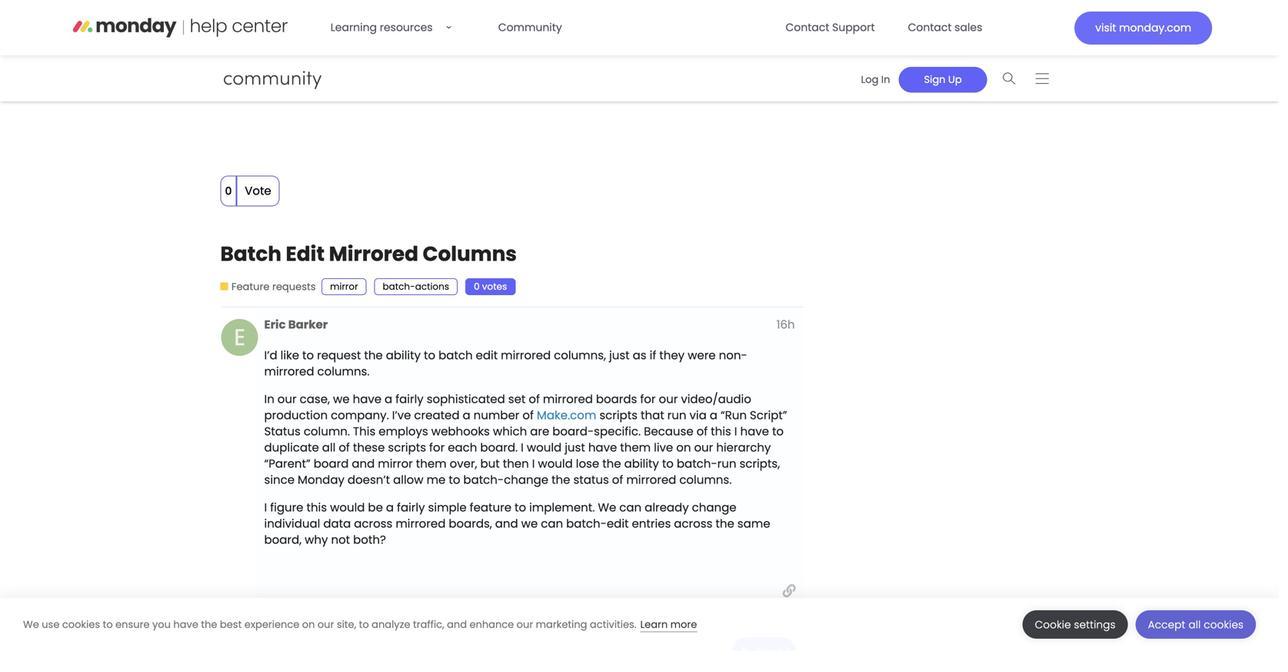 Task type: vqa. For each thing, say whether or not it's contained in the screenshot.
scripts
yes



Task type: describe. For each thing, give the bounding box(es) containing it.
a up employs
[[385, 391, 393, 408]]

scripts,
[[740, 456, 780, 472]]

batch
[[220, 240, 282, 268]]

vote button
[[237, 176, 280, 207]]

mirrored inside "i figure this would be a fairly simple feature to implement. we can already change individual data across mirrored boards, and we can batch-edit entries across the same board, why not both?"
[[396, 516, 446, 533]]

batch- right live
[[677, 456, 718, 472]]

contact sales
[[908, 20, 983, 35]]

1 horizontal spatial can
[[620, 500, 642, 516]]

a inside scripts that run via a "run script" status column. this employs webhooks which are board-specific. because of this i have to duplicate all of these scripts for each board. i would just have them live on our hierarchy "parent" board and mirror them over, but then i would lose the ability to batch-run scripts, since monday doesn't allow me to batch-change the status of mirrored columns.
[[710, 407, 718, 424]]

created
[[414, 407, 460, 424]]

visit monday.com link
[[1075, 12, 1213, 45]]

0 votes link
[[466, 279, 516, 296]]

batch- up feature
[[464, 472, 504, 489]]

script"
[[750, 407, 788, 424]]

same
[[738, 516, 771, 533]]

contact support
[[786, 20, 875, 35]]

duplicate
[[264, 440, 319, 456]]

columns. inside i'd like to request the ability to batch edit mirrored columns, just as if they were non- mirrored columns.
[[317, 364, 370, 380]]

our right enhance
[[517, 618, 533, 632]]

lose
[[576, 456, 600, 472]]

as
[[633, 347, 647, 364]]

batch-actions
[[383, 281, 449, 293]]

i inside "i figure this would be a fairly simple feature to implement. we can already change individual data across mirrored boards, and we can batch-edit entries across the same board, why not both?"
[[264, 500, 267, 516]]

for inside scripts that run via a "run script" status column. this employs webhooks which are board-specific. because of this i have to duplicate all of these scripts for each board. i would just have them live on our hierarchy "parent" board and mirror them over, but then i would lose the ability to batch-run scripts, since monday doesn't allow me to batch-change the status of mirrored columns.
[[429, 440, 445, 456]]

which
[[493, 424, 527, 440]]

more
[[671, 618, 697, 632]]

eric
[[264, 317, 286, 333]]

i figure this would be a fairly simple feature to implement. we can already change individual data across mirrored boards, and we can batch-edit entries across the same board, why not both?
[[264, 500, 771, 549]]

have up "status"
[[589, 440, 617, 456]]

1 horizontal spatial them
[[620, 440, 651, 456]]

contact for contact sales
[[908, 20, 952, 35]]

1 vertical spatial scripts
[[388, 440, 426, 456]]

settings
[[1075, 618, 1116, 633]]

like
[[281, 347, 299, 364]]

log
[[861, 73, 879, 86]]

because
[[644, 424, 694, 440]]

mirrored up case,
[[264, 364, 314, 380]]

mirrored inside scripts that run via a "run script" status column. this employs webhooks which are board-specific. because of this i have to duplicate all of these scripts for each board. i would just have them live on our hierarchy "parent" board and mirror them over, but then i would lose the ability to batch-run scripts, since monday doesn't allow me to batch-change the status of mirrored columns.
[[627, 472, 677, 489]]

menu image
[[1036, 73, 1049, 84]]

over,
[[450, 456, 478, 472]]

for inside "in our case, we have a fairly sophisticated set of mirrored boards for our video/audio production company. i've created a number of"
[[641, 391, 656, 408]]

0 vertical spatial scripts
[[600, 407, 638, 424]]

status
[[264, 424, 301, 440]]

traffic,
[[413, 618, 444, 632]]

mirrored inside "in our case, we have a fairly sophisticated set of mirrored boards for our video/audio production company. i've created a number of"
[[543, 391, 593, 408]]

this inside scripts that run via a "run script" status column. this employs webhooks which are board-specific. because of this i have to duplicate all of these scripts for each board. i would just have them live on our hierarchy "parent" board and mirror them over, but then i would lose the ability to batch-run scripts, since monday doesn't allow me to batch-change the status of mirrored columns.
[[711, 424, 732, 440]]

the up 'implement.'
[[552, 472, 571, 489]]

batch
[[439, 347, 473, 364]]

already
[[645, 500, 689, 516]]

monday.com
[[1120, 20, 1192, 35]]

specific.
[[594, 424, 641, 440]]

we inside "in our case, we have a fairly sophisticated set of mirrored boards for our video/audio production company. i've created a number of"
[[333, 391, 350, 408]]

eric barker
[[264, 317, 328, 333]]

of right set
[[529, 391, 540, 408]]

not
[[331, 532, 350, 549]]

board
[[314, 456, 349, 472]]

monday
[[298, 472, 345, 489]]

board-
[[553, 424, 594, 440]]

columns,
[[554, 347, 606, 364]]

search image
[[1003, 73, 1017, 84]]

contact sales link
[[899, 12, 992, 43]]

request
[[317, 347, 361, 364]]

2 across from the left
[[674, 516, 713, 533]]

batch-actions link
[[374, 279, 458, 296]]

to right site,
[[359, 618, 369, 632]]

and inside "i figure this would be a fairly simple feature to implement. we can already change individual data across mirrored boards, and we can batch-edit entries across the same board, why not both?"
[[495, 516, 518, 533]]

"run
[[721, 407, 747, 424]]

our inside scripts that run via a "run script" status column. this employs webhooks which are board-specific. because of this i have to duplicate all of these scripts for each board. i would just have them live on our hierarchy "parent" board and mirror them over, but then i would lose the ability to batch-run scripts, since monday doesn't allow me to batch-change the status of mirrored columns.
[[694, 440, 714, 456]]

resources
[[380, 20, 433, 35]]

just inside scripts that run via a "run script" status column. this employs webhooks which are board-specific. because of this i have to duplicate all of these scripts for each board. i would just have them live on our hierarchy "parent" board and mirror them over, but then i would lose the ability to batch-run scripts, since monday doesn't allow me to batch-change the status of mirrored columns.
[[565, 440, 585, 456]]

columns
[[423, 240, 517, 268]]

sales
[[955, 20, 983, 35]]

we use cookies to ensure you have the best experience on our site, to analyze traffic, and enhance our marketing activities. learn more
[[23, 618, 697, 632]]

0 for 0 votes
[[474, 281, 480, 293]]

set
[[508, 391, 526, 408]]

visit
[[1096, 20, 1117, 35]]

on inside 'dialog'
[[302, 618, 315, 632]]

of right because at the right of page
[[697, 424, 708, 440]]

both?
[[353, 532, 386, 549]]

non-
[[719, 347, 748, 364]]

cookie settings
[[1036, 618, 1116, 633]]

these
[[353, 440, 385, 456]]

our left case,
[[278, 391, 297, 408]]

doesn't
[[348, 472, 390, 489]]

accept all cookies
[[1149, 618, 1244, 633]]

to right me
[[449, 472, 461, 489]]

accept
[[1149, 618, 1186, 633]]

feature requests link
[[220, 280, 316, 294]]

why
[[305, 532, 328, 549]]

figure
[[270, 500, 304, 516]]

community
[[498, 20, 562, 35]]

batch- inside "i figure this would be a fairly simple feature to implement. we can already change individual data across mirrored boards, and we can batch-edit entries across the same board, why not both?"
[[566, 516, 607, 533]]

have up scripts,
[[741, 424, 769, 440]]

in our case, we have a fairly sophisticated set of mirrored boards for our video/audio production company. i've created a number of
[[264, 391, 752, 424]]

requests
[[272, 280, 316, 294]]

community link
[[489, 12, 572, 43]]

batch edit mirrored columns
[[220, 240, 517, 268]]

to up scripts,
[[773, 424, 784, 440]]

just inside i'd like to request the ability to batch edit mirrored columns, just as if they were non- mirrored columns.
[[609, 347, 630, 364]]

experience
[[245, 618, 300, 632]]

accept all cookies button
[[1136, 611, 1257, 639]]

were
[[688, 347, 716, 364]]

but
[[481, 456, 500, 472]]

sophisticated
[[427, 391, 505, 408]]

to left batch
[[424, 347, 436, 364]]

me
[[427, 472, 446, 489]]

log in button
[[853, 67, 899, 93]]

that
[[641, 407, 665, 424]]

board,
[[264, 532, 302, 549]]

make.com
[[537, 407, 597, 424]]

0 for 0
[[225, 184, 232, 199]]

employs
[[379, 424, 428, 440]]

mirrored
[[329, 240, 419, 268]]

navigation containing log in
[[848, 62, 1059, 95]]

ability inside scripts that run via a "run script" status column. this employs webhooks which are board-specific. because of this i have to duplicate all of these scripts for each board. i would just have them live on our hierarchy "parent" board and mirror them over, but then i would lose the ability to batch-run scripts, since monday doesn't allow me to batch-change the status of mirrored columns.
[[625, 456, 659, 472]]

ability inside i'd like to request the ability to batch edit mirrored columns, just as if they were non- mirrored columns.
[[386, 347, 421, 364]]

cookies for all
[[1204, 618, 1244, 633]]

log in
[[861, 73, 891, 86]]

enhance
[[470, 618, 514, 632]]

individual
[[264, 516, 320, 533]]



Task type: locate. For each thing, give the bounding box(es) containing it.
1 horizontal spatial this
[[711, 424, 732, 440]]

1 horizontal spatial just
[[609, 347, 630, 364]]

ability down specific.
[[625, 456, 659, 472]]

0 vertical spatial we
[[333, 391, 350, 408]]

1 vertical spatial columns.
[[680, 472, 732, 489]]

to inside "i figure this would be a fairly simple feature to implement. we can already change individual data across mirrored boards, and we can batch-edit entries across the same board, why not both?"
[[515, 500, 526, 516]]

we right feature
[[521, 516, 538, 533]]

0 vertical spatial just
[[609, 347, 630, 364]]

1 horizontal spatial contact
[[908, 20, 952, 35]]

0 vertical spatial fairly
[[396, 391, 424, 408]]

edit left entries
[[607, 516, 629, 533]]

1 horizontal spatial columns.
[[680, 472, 732, 489]]

them left live
[[620, 440, 651, 456]]

1 vertical spatial edit
[[607, 516, 629, 533]]

we inside 'dialog'
[[23, 618, 39, 632]]

in inside button
[[882, 73, 891, 86]]

mirrored up set
[[501, 347, 551, 364]]

can right feature
[[541, 516, 563, 533]]

implement.
[[530, 500, 595, 516]]

activities.
[[590, 618, 637, 632]]

marketing
[[536, 618, 588, 632]]

0 vertical spatial edit
[[476, 347, 498, 364]]

mirrored down the allow
[[396, 516, 446, 533]]

video/audio
[[681, 391, 752, 408]]

0 horizontal spatial all
[[322, 440, 336, 456]]

1 horizontal spatial ability
[[625, 456, 659, 472]]

0 vertical spatial for
[[641, 391, 656, 408]]

of right "status"
[[612, 472, 624, 489]]

contact left "support"
[[786, 20, 830, 35]]

fairly for created
[[396, 391, 424, 408]]

our down the via
[[694, 440, 714, 456]]

0 horizontal spatial this
[[307, 500, 327, 516]]

1 across from the left
[[354, 516, 393, 533]]

batch- down "status"
[[566, 516, 607, 533]]

learning resources link
[[321, 12, 475, 43]]

mirror link
[[322, 279, 367, 296]]

the left the 'same'
[[716, 516, 735, 533]]

i'd
[[264, 347, 278, 364]]

0 horizontal spatial across
[[354, 516, 393, 533]]

i right "board."
[[521, 440, 524, 456]]

fairly down the allow
[[397, 500, 425, 516]]

monday.com logo image
[[73, 12, 288, 43]]

can left already
[[620, 500, 642, 516]]

0 vertical spatial run
[[668, 407, 687, 424]]

the inside i'd like to request the ability to batch edit mirrored columns, just as if they were non- mirrored columns.
[[364, 347, 383, 364]]

0 horizontal spatial mirror
[[330, 281, 358, 293]]

in
[[882, 73, 891, 86], [264, 391, 275, 408]]

0 vertical spatial all
[[322, 440, 336, 456]]

you
[[152, 618, 171, 632]]

for left each
[[429, 440, 445, 456]]

1 horizontal spatial across
[[674, 516, 713, 533]]

scripts up the allow
[[388, 440, 426, 456]]

1 horizontal spatial cookies
[[1204, 618, 1244, 633]]

0 horizontal spatial in
[[264, 391, 275, 408]]

16h
[[777, 317, 795, 333]]

0 horizontal spatial cookies
[[62, 618, 100, 632]]

1 vertical spatial 0
[[474, 281, 480, 293]]

they
[[660, 347, 685, 364]]

0 horizontal spatial for
[[429, 440, 445, 456]]

just down make.com link
[[565, 440, 585, 456]]

columns.
[[317, 364, 370, 380], [680, 472, 732, 489]]

to down because at the right of page
[[662, 456, 674, 472]]

we right case,
[[333, 391, 350, 408]]

batch- inside tags list
[[383, 281, 415, 293]]

0 horizontal spatial and
[[352, 456, 375, 472]]

1 horizontal spatial in
[[882, 73, 891, 86]]

0 horizontal spatial columns.
[[317, 364, 370, 380]]

this
[[711, 424, 732, 440], [307, 500, 327, 516]]

the right request
[[364, 347, 383, 364]]

1 contact from the left
[[786, 20, 830, 35]]

in inside "in our case, we have a fairly sophisticated set of mirrored boards for our video/audio production company. i've created a number of"
[[264, 391, 275, 408]]

have inside 'dialog'
[[173, 618, 198, 632]]

to right like at the bottom
[[302, 347, 314, 364]]

contact for contact support
[[786, 20, 830, 35]]

change inside scripts that run via a "run script" status column. this employs webhooks which are board-specific. because of this i have to duplicate all of these scripts for each board. i would just have them live on our hierarchy "parent" board and mirror them over, but then i would lose the ability to batch-run scripts, since monday doesn't allow me to batch-change the status of mirrored columns.
[[504, 472, 549, 489]]

1 vertical spatial fairly
[[397, 500, 425, 516]]

status
[[574, 472, 609, 489]]

0
[[225, 184, 232, 199], [474, 281, 480, 293]]

across right data
[[354, 516, 393, 533]]

1 horizontal spatial run
[[718, 456, 737, 472]]

scripts that run via a "run script" status column. this employs webhooks which are board-specific. because of this i have to duplicate all of these scripts for each board. i would just have them live on our hierarchy "parent" board and mirror them over, but then i would lose the ability to batch-run scripts, since monday doesn't allow me to batch-change the status of mirrored columns.
[[264, 407, 788, 489]]

0 horizontal spatial change
[[504, 472, 549, 489]]

mirrored
[[501, 347, 551, 364], [264, 364, 314, 380], [543, 391, 593, 408], [627, 472, 677, 489], [396, 516, 446, 533]]

cookies right use on the bottom
[[62, 618, 100, 632]]

columns. inside scripts that run via a "run script" status column. this employs webhooks which are board-specific. because of this i have to duplicate all of these scripts for each board. i would just have them live on our hierarchy "parent" board and mirror them over, but then i would lose the ability to batch-run scripts, since monday doesn't allow me to batch-change the status of mirrored columns.
[[680, 472, 732, 489]]

1 vertical spatial we
[[23, 618, 39, 632]]

edit
[[476, 347, 498, 364], [607, 516, 629, 533]]

0 horizontal spatial 0
[[225, 184, 232, 199]]

a
[[385, 391, 393, 408], [463, 407, 471, 424], [710, 407, 718, 424], [386, 500, 394, 516]]

columns. up already
[[680, 472, 732, 489]]

edit
[[286, 240, 325, 268]]

tags list
[[322, 279, 524, 296]]

0 horizontal spatial them
[[416, 456, 447, 472]]

0 horizontal spatial on
[[302, 618, 315, 632]]

to right feature
[[515, 500, 526, 516]]

i left figure
[[264, 500, 267, 516]]

change inside "i figure this would be a fairly simple feature to implement. we can already change individual data across mirrored boards, and we can batch-edit entries across the same board, why not both?"
[[692, 500, 737, 516]]

a right be
[[386, 500, 394, 516]]

columns. up case,
[[317, 364, 370, 380]]

i left script"
[[735, 424, 738, 440]]

0 horizontal spatial contact
[[786, 20, 830, 35]]

boards,
[[449, 516, 492, 533]]

learn
[[641, 618, 668, 632]]

if
[[650, 347, 657, 364]]

1 vertical spatial all
[[1189, 618, 1201, 633]]

reply image
[[740, 648, 752, 652]]

on right live
[[677, 440, 691, 456]]

fairly inside "in our case, we have a fairly sophisticated set of mirrored boards for our video/audio production company. i've created a number of"
[[396, 391, 424, 408]]

mirror inside scripts that run via a "run script" status column. this employs webhooks which are board-specific. because of this i have to duplicate all of these scripts for each board. i would just have them live on our hierarchy "parent" board and mirror them over, but then i would lose the ability to batch-run scripts, since monday doesn't allow me to batch-change the status of mirrored columns.
[[378, 456, 413, 472]]

0 vertical spatial change
[[504, 472, 549, 489]]

this down the monday
[[307, 500, 327, 516]]

2 horizontal spatial and
[[495, 516, 518, 533]]

all up the monday
[[322, 440, 336, 456]]

sign
[[924, 73, 946, 86]]

1 horizontal spatial scripts
[[600, 407, 638, 424]]

in right log
[[882, 73, 891, 86]]

0 vertical spatial on
[[677, 440, 691, 456]]

since
[[264, 472, 295, 489]]

1 vertical spatial just
[[565, 440, 585, 456]]

0 horizontal spatial scripts
[[388, 440, 426, 456]]

heading
[[256, 317, 804, 336]]

1 horizontal spatial mirror
[[378, 456, 413, 472]]

1 vertical spatial change
[[692, 500, 737, 516]]

0 vertical spatial we
[[598, 500, 617, 516]]

1 horizontal spatial edit
[[607, 516, 629, 533]]

0 horizontal spatial run
[[668, 407, 687, 424]]

sign up button
[[899, 67, 988, 93]]

i'd like to request the ability to batch edit mirrored columns, just as if they were non- mirrored columns.
[[264, 347, 748, 380]]

cookies inside button
[[1204, 618, 1244, 633]]

a right the via
[[710, 407, 718, 424]]

case,
[[300, 391, 330, 408]]

learning resources
[[331, 20, 433, 35]]

for right boards on the bottom of the page
[[641, 391, 656, 408]]

batch edit mirrored columns link
[[220, 240, 517, 268]]

actions
[[415, 281, 449, 293]]

cookie
[[1036, 618, 1072, 633]]

1 horizontal spatial 0
[[474, 281, 480, 293]]

learning
[[331, 20, 377, 35]]

mirrored up board- at the bottom of the page
[[543, 391, 593, 408]]

across
[[354, 516, 393, 533], [674, 516, 713, 533]]

contact left the sales
[[908, 20, 952, 35]]

across right entries
[[674, 516, 713, 533]]

ability
[[386, 347, 421, 364], [625, 456, 659, 472]]

mirror down employs
[[378, 456, 413, 472]]

data
[[323, 516, 351, 533]]

0 vertical spatial columns.
[[317, 364, 370, 380]]

1 vertical spatial this
[[307, 500, 327, 516]]

0 horizontal spatial we
[[23, 618, 39, 632]]

0 vertical spatial and
[[352, 456, 375, 472]]

1 horizontal spatial change
[[692, 500, 737, 516]]

analyze
[[372, 618, 411, 632]]

heading containing eric barker
[[256, 317, 804, 336]]

just left as
[[609, 347, 630, 364]]

eric barker link
[[264, 317, 328, 333]]

of left these
[[339, 440, 350, 456]]

have right you
[[173, 618, 198, 632]]

2 vertical spatial and
[[447, 618, 467, 632]]

0 vertical spatial this
[[711, 424, 732, 440]]

best
[[220, 618, 242, 632]]

hierarchy
[[717, 440, 771, 456]]

copy a link to this post to clipboard image
[[783, 585, 796, 598]]

we down "status"
[[598, 500, 617, 516]]

batch- down the mirrored
[[383, 281, 415, 293]]

0 horizontal spatial ability
[[386, 347, 421, 364]]

be
[[368, 500, 383, 516]]

0 vertical spatial ability
[[386, 347, 421, 364]]

have up this
[[353, 391, 382, 408]]

0 vertical spatial mirror
[[330, 281, 358, 293]]

dialog containing cookie settings
[[0, 599, 1280, 652]]

1 horizontal spatial all
[[1189, 618, 1201, 633]]

we inside "i figure this would be a fairly simple feature to implement. we can already change individual data across mirrored boards, and we can batch-edit entries across the same board, why not both?"
[[521, 516, 538, 533]]

2 cookies from the left
[[1204, 618, 1244, 633]]

for
[[641, 391, 656, 408], [429, 440, 445, 456]]

2 contact from the left
[[908, 20, 952, 35]]

run left scripts,
[[718, 456, 737, 472]]

a right created
[[463, 407, 471, 424]]

0 inside tags list
[[474, 281, 480, 293]]

and right board
[[352, 456, 375, 472]]

all inside scripts that run via a "run script" status column. this employs webhooks which are board-specific. because of this i have to duplicate all of these scripts for each board. i would just have them live on our hierarchy "parent" board and mirror them over, but then i would lose the ability to batch-run scripts, since monday doesn't allow me to batch-change the status of mirrored columns.
[[322, 440, 336, 456]]

in up status
[[264, 391, 275, 408]]

all
[[322, 440, 336, 456], [1189, 618, 1201, 633]]

"parent"
[[264, 456, 311, 472]]

navigation
[[848, 62, 1059, 95]]

company.
[[331, 407, 389, 424]]

edit right batch
[[476, 347, 498, 364]]

mirror down batch edit mirrored columns
[[330, 281, 358, 293]]

simple
[[428, 500, 467, 516]]

16h link
[[777, 317, 795, 333]]

change left the 'same'
[[692, 500, 737, 516]]

contact support link
[[777, 12, 885, 43]]

0 vertical spatial 0
[[225, 184, 232, 199]]

feature
[[232, 280, 270, 294]]

our left site,
[[318, 618, 334, 632]]

mirror inside tags list
[[330, 281, 358, 293]]

mirrored up already
[[627, 472, 677, 489]]

the left best
[[201, 618, 217, 632]]

on inside scripts that run via a "run script" status column. this employs webhooks which are board-specific. because of this i have to duplicate all of these scripts for each board. i would just have them live on our hierarchy "parent" board and mirror them over, but then i would lose the ability to batch-run scripts, since monday doesn't allow me to batch-change the status of mirrored columns.
[[677, 440, 691, 456]]

contact
[[786, 20, 830, 35], [908, 20, 952, 35]]

would
[[527, 440, 562, 456], [538, 456, 573, 472], [330, 500, 365, 516]]

the right the lose
[[603, 456, 621, 472]]

production
[[264, 407, 328, 424]]

1 vertical spatial on
[[302, 618, 315, 632]]

and right boards,
[[495, 516, 518, 533]]

1 vertical spatial mirror
[[378, 456, 413, 472]]

mirror
[[330, 281, 358, 293], [378, 456, 413, 472]]

allow
[[393, 472, 424, 489]]

scripts left 'that'
[[600, 407, 638, 424]]

1 vertical spatial ability
[[625, 456, 659, 472]]

fairly inside "i figure this would be a fairly simple feature to implement. we can already change individual data across mirrored boards, and we can batch-edit entries across the same board, why not both?"
[[397, 500, 425, 516]]

our up because at the right of page
[[659, 391, 678, 408]]

we
[[333, 391, 350, 408], [521, 516, 538, 533]]

scripts
[[600, 407, 638, 424], [388, 440, 426, 456]]

1 horizontal spatial we
[[598, 500, 617, 516]]

use
[[42, 618, 60, 632]]

we left use on the bottom
[[23, 618, 39, 632]]

on
[[677, 440, 691, 456], [302, 618, 315, 632]]

ability left batch
[[386, 347, 421, 364]]

1 vertical spatial and
[[495, 516, 518, 533]]

would inside "i figure this would be a fairly simple feature to implement. we can already change individual data across mirrored boards, and we can batch-edit entries across the same board, why not both?"
[[330, 500, 365, 516]]

1 horizontal spatial and
[[447, 618, 467, 632]]

the inside "i figure this would be a fairly simple feature to implement. we can already change individual data across mirrored boards, and we can batch-edit entries across the same board, why not both?"
[[716, 516, 735, 533]]

1 vertical spatial in
[[264, 391, 275, 408]]

monday community forum image
[[105, 68, 351, 89]]

of right number
[[523, 407, 534, 424]]

sign up
[[924, 73, 962, 86]]

0 horizontal spatial just
[[565, 440, 585, 456]]

cookies right accept
[[1204, 618, 1244, 633]]

change right but
[[504, 472, 549, 489]]

all inside button
[[1189, 618, 1201, 633]]

i
[[735, 424, 738, 440], [521, 440, 524, 456], [532, 456, 535, 472], [264, 500, 267, 516]]

1 horizontal spatial on
[[677, 440, 691, 456]]

this right the via
[[711, 424, 732, 440]]

edit inside "i figure this would be a fairly simple feature to implement. we can already change individual data across mirrored boards, and we can batch-edit entries across the same board, why not both?"
[[607, 516, 629, 533]]

0 left votes
[[474, 281, 480, 293]]

fairly up employs
[[396, 391, 424, 408]]

our
[[278, 391, 297, 408], [659, 391, 678, 408], [694, 440, 714, 456], [318, 618, 334, 632], [517, 618, 533, 632]]

1 vertical spatial run
[[718, 456, 737, 472]]

0 vertical spatial in
[[882, 73, 891, 86]]

cookies for use
[[62, 618, 100, 632]]

cookie settings button
[[1023, 611, 1129, 639]]

learn more link
[[641, 618, 697, 633]]

0 horizontal spatial can
[[541, 516, 563, 533]]

have inside "in our case, we have a fairly sophisticated set of mirrored boards for our video/audio production company. i've created a number of"
[[353, 391, 382, 408]]

vote
[[245, 183, 271, 199]]

0 horizontal spatial edit
[[476, 347, 498, 364]]

1 horizontal spatial for
[[641, 391, 656, 408]]

to left ensure
[[103, 618, 113, 632]]

them left over,
[[416, 456, 447, 472]]

a inside "i figure this would be a fairly simple feature to implement. we can already change individual data across mirrored boards, and we can batch-edit entries across the same board, why not both?"
[[386, 500, 394, 516]]

on right "experience"
[[302, 618, 315, 632]]

boards
[[596, 391, 637, 408]]

support
[[833, 20, 875, 35]]

board.
[[480, 440, 518, 456]]

1 horizontal spatial we
[[521, 516, 538, 533]]

fairly for mirrored
[[397, 500, 425, 516]]

dialog
[[0, 599, 1280, 652]]

run left the via
[[668, 407, 687, 424]]

the inside 'dialog'
[[201, 618, 217, 632]]

column.
[[304, 424, 350, 440]]

1 cookies from the left
[[62, 618, 100, 632]]

and right the traffic, on the bottom left
[[447, 618, 467, 632]]

via
[[690, 407, 707, 424]]

and inside scripts that run via a "run script" status column. this employs webhooks which are board-specific. because of this i have to duplicate all of these scripts for each board. i would just have them live on our hierarchy "parent" board and mirror them over, but then i would lose the ability to batch-run scripts, since monday doesn't allow me to batch-change the status of mirrored columns.
[[352, 456, 375, 472]]

run
[[668, 407, 687, 424], [718, 456, 737, 472]]

1 vertical spatial we
[[521, 516, 538, 533]]

this inside "i figure this would be a fairly simple feature to implement. we can already change individual data across mirrored boards, and we can batch-edit entries across the same board, why not both?"
[[307, 500, 327, 516]]

0 left vote 'button'
[[225, 184, 232, 199]]

we inside "i figure this would be a fairly simple feature to implement. we can already change individual data across mirrored boards, and we can batch-edit entries across the same board, why not both?"
[[598, 500, 617, 516]]

edit inside i'd like to request the ability to batch edit mirrored columns, just as if they were non- mirrored columns.
[[476, 347, 498, 364]]

0 horizontal spatial we
[[333, 391, 350, 408]]

all right accept
[[1189, 618, 1201, 633]]

1 vertical spatial for
[[429, 440, 445, 456]]

i right then
[[532, 456, 535, 472]]



